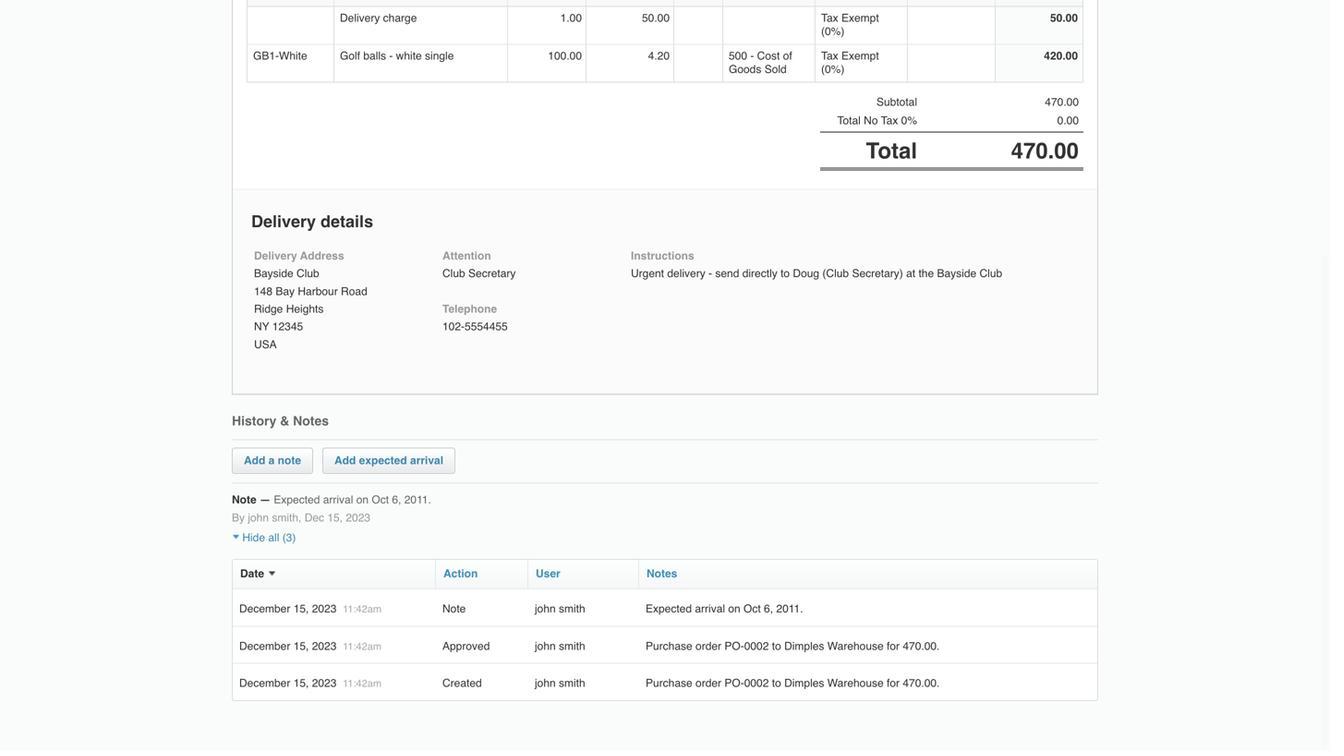 Task type: locate. For each thing, give the bounding box(es) containing it.
0 vertical spatial 2011.
[[404, 493, 431, 506]]

1 purchase order po-0002 to dimples warehouse for 470.00. from the top
[[646, 640, 940, 653]]

1 horizontal spatial club
[[443, 267, 465, 280]]

2 po- from the top
[[725, 677, 745, 690]]

3 december from the top
[[239, 677, 290, 690]]

note
[[232, 493, 257, 506], [443, 602, 466, 615]]

total no tax 0%
[[838, 114, 918, 127]]

on
[[356, 493, 369, 506], [728, 602, 741, 615]]

1 vertical spatial notes
[[647, 567, 678, 580]]

3 11:42am from the top
[[343, 678, 382, 690]]

11:42am for note
[[343, 603, 382, 615]]

470.00. for created
[[903, 677, 940, 690]]

1 vertical spatial tax exempt (0%)
[[821, 50, 879, 76]]

club up 'harbour'
[[297, 267, 319, 280]]

5554455
[[465, 320, 508, 333]]

1 vertical spatial arrival
[[323, 493, 353, 506]]

0 vertical spatial notes
[[293, 414, 329, 428]]

2 0002 from the top
[[745, 677, 769, 690]]

3 smith from the top
[[559, 677, 586, 690]]

instructions urgent delivery - send directly to doug (club secretary) at the bayside club
[[631, 249, 1003, 280]]

note up by
[[232, 493, 257, 506]]

3 december 15, 2023 11:42am from the top
[[239, 677, 382, 690]]

add
[[244, 454, 266, 467], [334, 454, 356, 467]]

0 horizontal spatial -
[[389, 50, 393, 62]]

delivery up golf
[[340, 12, 380, 25]]

0 horizontal spatial total
[[838, 114, 861, 127]]

1 smith from the top
[[559, 602, 586, 615]]

1 horizontal spatial bayside
[[937, 267, 977, 280]]

smith for note
[[559, 602, 586, 615]]

december 15, 2023 11:42am for approved
[[239, 640, 382, 653]]

bayside right the
[[937, 267, 977, 280]]

december
[[239, 602, 290, 615], [239, 640, 290, 653], [239, 677, 290, 690]]

1 purchase from the top
[[646, 640, 693, 653]]

(0%)
[[821, 25, 845, 38], [821, 63, 845, 76]]

470.00.
[[903, 640, 940, 653], [903, 677, 940, 690]]

john
[[248, 511, 269, 524], [535, 602, 556, 615], [535, 640, 556, 653], [535, 677, 556, 690]]

0 vertical spatial dimples
[[785, 640, 825, 653]]

2 add from the left
[[334, 454, 356, 467]]

secretary
[[468, 267, 516, 280]]

2 470.00. from the top
[[903, 677, 940, 690]]

6, inside note — expected arrival on oct 6, 2011. by john smith, dec 15, 2023
[[392, 493, 401, 506]]

1 for from the top
[[887, 640, 900, 653]]

delivery details
[[251, 212, 373, 231]]

0 vertical spatial delivery
[[340, 12, 380, 25]]

0 horizontal spatial 50.00
[[642, 12, 670, 25]]

1 dimples from the top
[[785, 640, 825, 653]]

address
[[300, 249, 344, 262]]

15,
[[327, 511, 343, 524], [294, 602, 309, 615], [294, 640, 309, 653], [294, 677, 309, 690]]

1 vertical spatial john smith
[[535, 640, 586, 653]]

2 club from the left
[[443, 267, 465, 280]]

1 vertical spatial (0%)
[[821, 63, 845, 76]]

1 order from the top
[[696, 640, 722, 653]]

1 add from the left
[[244, 454, 266, 467]]

1 po- from the top
[[725, 640, 745, 653]]

470.00 down 0.00
[[1011, 138, 1079, 164]]

warehouse for created
[[828, 677, 884, 690]]

50.00 up 4.20
[[642, 12, 670, 25]]

0 vertical spatial (0%)
[[821, 25, 845, 38]]

2 tax exempt (0%) from the top
[[821, 50, 879, 76]]

2 smith from the top
[[559, 640, 586, 653]]

0 vertical spatial john smith
[[535, 602, 586, 615]]

1 vertical spatial warehouse
[[828, 677, 884, 690]]

tax exempt (0%)
[[821, 12, 879, 38], [821, 50, 879, 76]]

1 horizontal spatial arrival
[[410, 454, 444, 467]]

heights
[[286, 303, 324, 316]]

1 horizontal spatial add
[[334, 454, 356, 467]]

for for approved
[[887, 640, 900, 653]]

1 tax exempt (0%) from the top
[[821, 12, 879, 38]]

0 vertical spatial smith
[[559, 602, 586, 615]]

0 vertical spatial on
[[356, 493, 369, 506]]

arrival inside note — expected arrival on oct 6, 2011. by john smith, dec 15, 2023
[[323, 493, 353, 506]]

50.00 up 420.00
[[1051, 12, 1078, 25]]

delivery
[[340, 12, 380, 25], [251, 212, 316, 231], [254, 249, 297, 262]]

purchase order po-0002 to dimples warehouse for 470.00. for approved
[[646, 640, 940, 653]]

road
[[341, 285, 368, 298]]

1 horizontal spatial 50.00
[[1051, 12, 1078, 25]]

1 vertical spatial smith
[[559, 640, 586, 653]]

add for add expected arrival
[[334, 454, 356, 467]]

0 horizontal spatial club
[[297, 267, 319, 280]]

2 john smith from the top
[[535, 640, 586, 653]]

delivery up the bay
[[254, 249, 297, 262]]

order for approved
[[696, 640, 722, 653]]

note down action
[[443, 602, 466, 615]]

smith
[[559, 602, 586, 615], [559, 640, 586, 653], [559, 677, 586, 690]]

0 horizontal spatial add
[[244, 454, 266, 467]]

exempt for 50.00
[[842, 12, 879, 25]]

at
[[907, 267, 916, 280]]

club inside attention club secretary
[[443, 267, 465, 280]]

0 vertical spatial tax
[[821, 12, 839, 25]]

0 vertical spatial total
[[838, 114, 861, 127]]

attention club secretary
[[443, 249, 516, 280]]

2011.
[[404, 493, 431, 506], [777, 602, 803, 615]]

of
[[783, 50, 793, 62]]

2 warehouse from the top
[[828, 677, 884, 690]]

2 purchase order po-0002 to dimples warehouse for 470.00. from the top
[[646, 677, 940, 690]]

delivery up address
[[251, 212, 316, 231]]

notes
[[293, 414, 329, 428], [647, 567, 678, 580]]

1 horizontal spatial 2011.
[[777, 602, 803, 615]]

1 december 15, 2023 11:42am from the top
[[239, 602, 382, 615]]

2 50.00 from the left
[[1051, 12, 1078, 25]]

11:42am for created
[[343, 678, 382, 690]]

4.20
[[648, 50, 670, 62]]

attention
[[443, 249, 491, 262]]

december 15, 2023 11:42am for created
[[239, 677, 382, 690]]

club down attention
[[443, 267, 465, 280]]

2 december from the top
[[239, 640, 290, 653]]

470.00 up 0.00
[[1045, 96, 1079, 109]]

1 horizontal spatial on
[[728, 602, 741, 615]]

50.00
[[642, 12, 670, 25], [1051, 12, 1078, 25]]

11:42am
[[343, 603, 382, 615], [343, 641, 382, 652], [343, 678, 382, 690]]

notes up expected arrival on oct 6, 2011.
[[647, 567, 678, 580]]

0 vertical spatial exempt
[[842, 12, 879, 25]]

1 vertical spatial 11:42am
[[343, 641, 382, 652]]

add left expected at the left
[[334, 454, 356, 467]]

0 vertical spatial 0002
[[745, 640, 769, 653]]

notes right &
[[293, 414, 329, 428]]

0 horizontal spatial arrival
[[323, 493, 353, 506]]

add left a
[[244, 454, 266, 467]]

2 11:42am from the top
[[343, 641, 382, 652]]

expected
[[274, 493, 320, 506], [646, 602, 692, 615]]

(club
[[823, 267, 849, 280]]

2 vertical spatial arrival
[[695, 602, 725, 615]]

ny
[[254, 320, 269, 333]]

1 club from the left
[[297, 267, 319, 280]]

1 vertical spatial december 15, 2023 11:42am
[[239, 640, 382, 653]]

1 vertical spatial delivery
[[251, 212, 316, 231]]

1 vertical spatial 0002
[[745, 677, 769, 690]]

2 vertical spatial smith
[[559, 677, 586, 690]]

note inside note — expected arrival on oct 6, 2011. by john smith, dec 15, 2023
[[232, 493, 257, 506]]

bay
[[276, 285, 295, 298]]

1 vertical spatial note
[[443, 602, 466, 615]]

500 - cost of goods sold
[[729, 50, 793, 76]]

0 vertical spatial expected
[[274, 493, 320, 506]]

0 vertical spatial for
[[887, 640, 900, 653]]

exempt
[[842, 12, 879, 25], [842, 50, 879, 62]]

1 vertical spatial 2011.
[[777, 602, 803, 615]]

1 vertical spatial exempt
[[842, 50, 879, 62]]

delivery for delivery charge
[[340, 12, 380, 25]]

expected
[[359, 454, 407, 467]]

1 bayside from the left
[[254, 267, 294, 280]]

1 vertical spatial oct
[[744, 602, 761, 615]]

0 horizontal spatial on
[[356, 493, 369, 506]]

no
[[864, 114, 878, 127]]

0 vertical spatial tax exempt (0%)
[[821, 12, 879, 38]]

tax
[[821, 12, 839, 25], [821, 50, 839, 62], [881, 114, 898, 127]]

0 horizontal spatial 2011.
[[404, 493, 431, 506]]

0 vertical spatial 470.00.
[[903, 640, 940, 653]]

2 horizontal spatial club
[[980, 267, 1003, 280]]

0 vertical spatial purchase
[[646, 640, 693, 653]]

note for note — expected arrival on oct 6, 2011. by john smith, dec 15, 2023
[[232, 493, 257, 506]]

1 december from the top
[[239, 602, 290, 615]]

purchase order po-0002 to dimples warehouse for 470.00. for created
[[646, 677, 940, 690]]

0 vertical spatial to
[[781, 267, 790, 280]]

1 horizontal spatial 6,
[[764, 602, 773, 615]]

expected arrival on oct 6, 2011.
[[646, 602, 803, 615]]

2 vertical spatial 11:42am
[[343, 678, 382, 690]]

6,
[[392, 493, 401, 506], [764, 602, 773, 615]]

(0%) for 4.20
[[821, 63, 845, 76]]

1 vertical spatial order
[[696, 677, 722, 690]]

0 vertical spatial december 15, 2023 11:42am
[[239, 602, 382, 615]]

470.00. for approved
[[903, 640, 940, 653]]

total for total no tax 0%
[[838, 114, 861, 127]]

0 horizontal spatial note
[[232, 493, 257, 506]]

2011. inside note — expected arrival on oct 6, 2011. by john smith, dec 15, 2023
[[404, 493, 431, 506]]

total left "no"
[[838, 114, 861, 127]]

john for note
[[535, 602, 556, 615]]

to for approved
[[772, 640, 781, 653]]

white
[[396, 50, 422, 62]]

1 vertical spatial purchase order po-0002 to dimples warehouse for 470.00.
[[646, 677, 940, 690]]

purchase order po-0002 to dimples warehouse for 470.00.
[[646, 640, 940, 653], [646, 677, 940, 690]]

2023 for note
[[312, 602, 337, 615]]

1 vertical spatial 470.00.
[[903, 677, 940, 690]]

usa
[[254, 338, 277, 351]]

2 vertical spatial john smith
[[535, 677, 586, 690]]

2 horizontal spatial arrival
[[695, 602, 725, 615]]

1 vertical spatial for
[[887, 677, 900, 690]]

delivery charge
[[340, 12, 417, 25]]

1 (0%) from the top
[[821, 25, 845, 38]]

for
[[887, 640, 900, 653], [887, 677, 900, 690]]

1 john smith from the top
[[535, 602, 586, 615]]

po-
[[725, 640, 745, 653], [725, 677, 745, 690]]

2 purchase from the top
[[646, 677, 693, 690]]

0002 for approved
[[745, 640, 769, 653]]

1 11:42am from the top
[[343, 603, 382, 615]]

1 vertical spatial to
[[772, 640, 781, 653]]

arrival
[[410, 454, 444, 467], [323, 493, 353, 506], [695, 602, 725, 615]]

1 horizontal spatial total
[[866, 138, 918, 164]]

1 470.00. from the top
[[903, 640, 940, 653]]

to
[[781, 267, 790, 280], [772, 640, 781, 653], [772, 677, 781, 690]]

2 (0%) from the top
[[821, 63, 845, 76]]

&
[[280, 414, 289, 428]]

john for created
[[535, 677, 556, 690]]

-
[[389, 50, 393, 62], [751, 50, 754, 62], [709, 267, 712, 280]]

2 vertical spatial to
[[772, 677, 781, 690]]

0 vertical spatial 11:42am
[[343, 603, 382, 615]]

2023
[[346, 511, 371, 524], [312, 602, 337, 615], [312, 640, 337, 653], [312, 677, 337, 690]]

0 horizontal spatial expected
[[274, 493, 320, 506]]

1 vertical spatial total
[[866, 138, 918, 164]]

1 horizontal spatial expected
[[646, 602, 692, 615]]

15, for note
[[294, 602, 309, 615]]

420.00
[[1044, 50, 1078, 62]]

0 vertical spatial po-
[[725, 640, 745, 653]]

2 horizontal spatial -
[[751, 50, 754, 62]]

dimples
[[785, 640, 825, 653], [785, 677, 825, 690]]

smith for approved
[[559, 640, 586, 653]]

0 vertical spatial december
[[239, 602, 290, 615]]

1 vertical spatial 470.00
[[1011, 138, 1079, 164]]

2 bayside from the left
[[937, 267, 977, 280]]

total
[[838, 114, 861, 127], [866, 138, 918, 164]]

add expected arrival
[[334, 454, 444, 467]]

december 15, 2023 11:42am
[[239, 602, 382, 615], [239, 640, 382, 653], [239, 677, 382, 690]]

2 order from the top
[[696, 677, 722, 690]]

club inside instructions urgent delivery - send directly to doug (club secretary) at the bayside club
[[980, 267, 1003, 280]]

note
[[278, 454, 301, 467]]

purchase
[[646, 640, 693, 653], [646, 677, 693, 690]]

john inside note — expected arrival on oct 6, 2011. by john smith, dec 15, 2023
[[248, 511, 269, 524]]

2 dimples from the top
[[785, 677, 825, 690]]

dimples for created
[[785, 677, 825, 690]]

470.00 for total
[[1011, 138, 1079, 164]]

1 horizontal spatial note
[[443, 602, 466, 615]]

1 vertical spatial po-
[[725, 677, 745, 690]]

john smith
[[535, 602, 586, 615], [535, 640, 586, 653], [535, 677, 586, 690]]

john smith for approved
[[535, 640, 586, 653]]

- left send at the right of page
[[709, 267, 712, 280]]

date
[[240, 567, 264, 580]]

2 vertical spatial delivery
[[254, 249, 297, 262]]

golf balls - white single
[[340, 50, 454, 62]]

- right 500 at the top right
[[751, 50, 754, 62]]

15, inside note — expected arrival on oct 6, 2011. by john smith, dec 15, 2023
[[327, 511, 343, 524]]

0 vertical spatial purchase order po-0002 to dimples warehouse for 470.00.
[[646, 640, 940, 653]]

by
[[232, 511, 245, 524]]

3 club from the left
[[980, 267, 1003, 280]]

0 vertical spatial 6,
[[392, 493, 401, 506]]

0 vertical spatial 470.00
[[1045, 96, 1079, 109]]

1 horizontal spatial -
[[709, 267, 712, 280]]

for for created
[[887, 677, 900, 690]]

1 0002 from the top
[[745, 640, 769, 653]]

on inside note — expected arrival on oct 6, 2011. by john smith, dec 15, 2023
[[356, 493, 369, 506]]

bayside up 148 at the left
[[254, 267, 294, 280]]

- right balls
[[389, 50, 393, 62]]

1 exempt from the top
[[842, 12, 879, 25]]

2 vertical spatial december
[[239, 677, 290, 690]]

warehouse for approved
[[828, 640, 884, 653]]

order for created
[[696, 677, 722, 690]]

1 vertical spatial 6,
[[764, 602, 773, 615]]

0 horizontal spatial 6,
[[392, 493, 401, 506]]

2 exempt from the top
[[842, 50, 879, 62]]

0 vertical spatial warehouse
[[828, 640, 884, 653]]

tax for 50.00
[[821, 12, 839, 25]]

tax exempt (0%) for 4.20
[[821, 50, 879, 76]]

club right the
[[980, 267, 1003, 280]]

0 horizontal spatial bayside
[[254, 267, 294, 280]]

order
[[696, 640, 722, 653], [696, 677, 722, 690]]

warehouse
[[828, 640, 884, 653], [828, 677, 884, 690]]

oct inside note — expected arrival on oct 6, 2011. by john smith, dec 15, 2023
[[372, 493, 389, 506]]

oct
[[372, 493, 389, 506], [744, 602, 761, 615]]

total down total no tax 0%
[[866, 138, 918, 164]]

1 warehouse from the top
[[828, 640, 884, 653]]

note for note
[[443, 602, 466, 615]]

1 horizontal spatial oct
[[744, 602, 761, 615]]

0 vertical spatial note
[[232, 493, 257, 506]]

2 vertical spatial december 15, 2023 11:42am
[[239, 677, 382, 690]]

1 vertical spatial purchase
[[646, 677, 693, 690]]

0 vertical spatial oct
[[372, 493, 389, 506]]

dec
[[305, 511, 324, 524]]

1 vertical spatial december
[[239, 640, 290, 653]]

1 vertical spatial tax
[[821, 50, 839, 62]]

delivery inside the 'delivery address bayside club 148 bay harbour road ridge heights ny 12345 usa'
[[254, 249, 297, 262]]

3 john smith from the top
[[535, 677, 586, 690]]

1 vertical spatial dimples
[[785, 677, 825, 690]]

2 december 15, 2023 11:42am from the top
[[239, 640, 382, 653]]

0 horizontal spatial oct
[[372, 493, 389, 506]]

balls
[[363, 50, 386, 62]]

2 for from the top
[[887, 677, 900, 690]]

0 vertical spatial order
[[696, 640, 722, 653]]

0 horizontal spatial notes
[[293, 414, 329, 428]]

directly
[[743, 267, 778, 280]]

0002 for created
[[745, 677, 769, 690]]



Task type: vqa. For each thing, say whether or not it's contained in the screenshot.
the middle DECEMBER
yes



Task type: describe. For each thing, give the bounding box(es) containing it.
action
[[444, 567, 478, 580]]

december 15, 2023 11:42am for note
[[239, 602, 382, 615]]

created
[[443, 677, 482, 690]]

po- for created
[[725, 677, 745, 690]]

telephone
[[443, 303, 497, 316]]

cost
[[757, 50, 780, 62]]

dimples for approved
[[785, 640, 825, 653]]

1 vertical spatial on
[[728, 602, 741, 615]]

smith,
[[272, 511, 302, 524]]

history
[[232, 414, 277, 428]]

add a note button
[[244, 454, 301, 467]]

100.00
[[548, 50, 582, 62]]

december for note
[[239, 602, 290, 615]]

john smith for note
[[535, 602, 586, 615]]

expected inside note — expected arrival on oct 6, 2011. by john smith, dec 15, 2023
[[274, 493, 320, 506]]

instructions
[[631, 249, 695, 262]]

tax for 4.20
[[821, 50, 839, 62]]

15, for approved
[[294, 640, 309, 653]]

po- for approved
[[725, 640, 745, 653]]

102-
[[443, 320, 465, 333]]

smith for created
[[559, 677, 586, 690]]

to for created
[[772, 677, 781, 690]]

- inside instructions urgent delivery - send directly to doug (club secretary) at the bayside club
[[709, 267, 712, 280]]

club inside the 'delivery address bayside club 148 bay harbour road ridge heights ny 12345 usa'
[[297, 267, 319, 280]]

total for total
[[866, 138, 918, 164]]

harbour
[[298, 285, 338, 298]]

john for approved
[[535, 640, 556, 653]]

0.00
[[1058, 114, 1079, 127]]

bayside inside instructions urgent delivery - send directly to doug (club secretary) at the bayside club
[[937, 267, 977, 280]]

15, for created
[[294, 677, 309, 690]]

details
[[321, 212, 373, 231]]

purchase for created
[[646, 677, 693, 690]]

telephone 102-5554455
[[443, 303, 508, 333]]

hide all (3)
[[239, 531, 296, 544]]

gb1-white
[[253, 50, 307, 62]]

send
[[716, 267, 740, 280]]

user
[[536, 567, 561, 580]]

to inside instructions urgent delivery - send directly to doug (club secretary) at the bayside club
[[781, 267, 790, 280]]

148
[[254, 285, 273, 298]]

(0%) for 50.00
[[821, 25, 845, 38]]

delivery address bayside club 148 bay harbour road ridge heights ny 12345 usa
[[254, 249, 368, 351]]

11:42am for approved
[[343, 641, 382, 652]]

add for add a note
[[244, 454, 266, 467]]

golf
[[340, 50, 360, 62]]

hide
[[242, 531, 265, 544]]

- inside 500 - cost of goods sold
[[751, 50, 754, 62]]

2 vertical spatial tax
[[881, 114, 898, 127]]

white
[[279, 50, 307, 62]]

1 horizontal spatial notes
[[647, 567, 678, 580]]

a
[[269, 454, 275, 467]]

goods
[[729, 63, 762, 76]]

all
[[268, 531, 279, 544]]

note — expected arrival on oct 6, 2011. by john smith, dec 15, 2023
[[232, 493, 431, 524]]

subtotal
[[877, 96, 918, 109]]

2023 inside note — expected arrival on oct 6, 2011. by john smith, dec 15, 2023
[[346, 511, 371, 524]]

exempt for 420.00
[[842, 50, 879, 62]]

approved
[[443, 640, 490, 653]]

doug
[[793, 267, 820, 280]]

470.00 for subtotal
[[1045, 96, 1079, 109]]

—
[[260, 493, 271, 506]]

gb1-
[[253, 50, 279, 62]]

1 vertical spatial expected
[[646, 602, 692, 615]]

urgent
[[631, 267, 664, 280]]

500
[[729, 50, 748, 62]]

charge
[[383, 12, 417, 25]]

single
[[425, 50, 454, 62]]

the
[[919, 267, 934, 280]]

0 vertical spatial arrival
[[410, 454, 444, 467]]

john smith for created
[[535, 677, 586, 690]]

december for created
[[239, 677, 290, 690]]

sold
[[765, 63, 787, 76]]

december for approved
[[239, 640, 290, 653]]

0%
[[902, 114, 918, 127]]

1 50.00 from the left
[[642, 12, 670, 25]]

history & notes
[[232, 414, 329, 428]]

delivery
[[667, 267, 706, 280]]

add expected arrival button
[[334, 454, 444, 467]]

2023 for approved
[[312, 640, 337, 653]]

secretary)
[[852, 267, 904, 280]]

12345
[[272, 320, 303, 333]]

2023 for created
[[312, 677, 337, 690]]

purchase for approved
[[646, 640, 693, 653]]

1.00
[[561, 12, 582, 25]]

tax exempt (0%) for 50.00
[[821, 12, 879, 38]]

delivery for delivery details
[[251, 212, 316, 231]]

add a note
[[244, 454, 301, 467]]

bayside inside the 'delivery address bayside club 148 bay harbour road ridge heights ny 12345 usa'
[[254, 267, 294, 280]]

ridge
[[254, 303, 283, 316]]

(3)
[[282, 531, 296, 544]]



